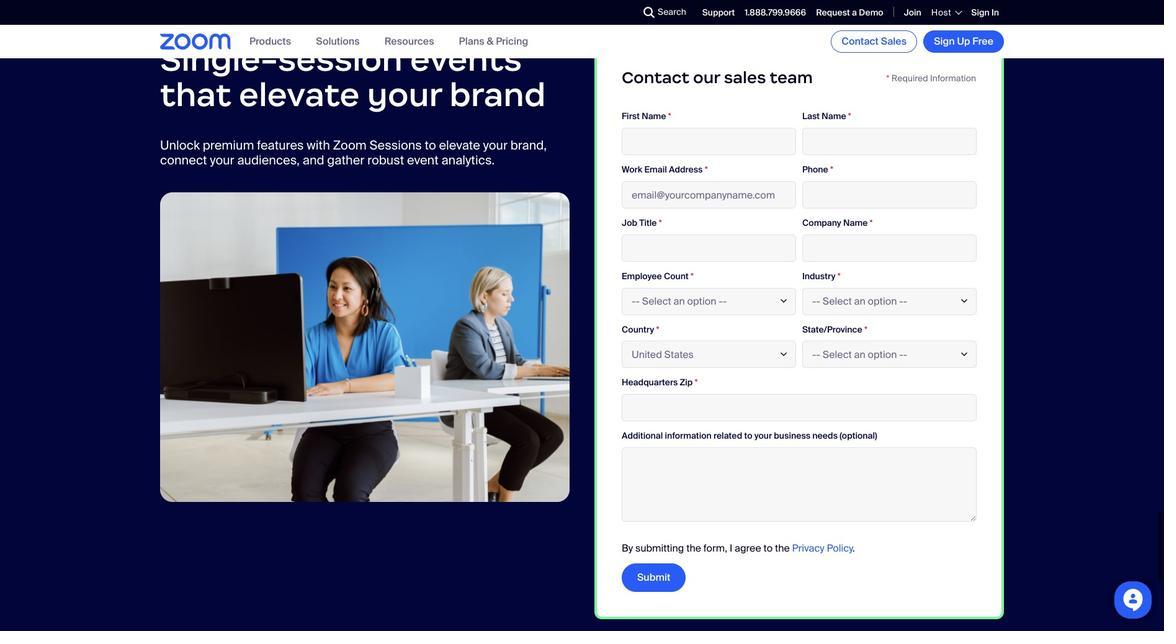 Task type: vqa. For each thing, say whether or not it's contained in the screenshot.
the right Extensions
no



Task type: locate. For each thing, give the bounding box(es) containing it.
2 horizontal spatial to
[[764, 542, 773, 555]]

work email address *
[[622, 164, 708, 175]]

* right 'phone'
[[830, 164, 834, 175]]

by
[[622, 542, 633, 555]]

1.888.799.9666
[[745, 7, 806, 18]]

0 horizontal spatial the
[[686, 542, 701, 555]]

0 horizontal spatial elevate
[[239, 75, 360, 115]]

0 vertical spatial contact
[[842, 35, 879, 48]]

features
[[257, 137, 304, 153]]

0 horizontal spatial contact
[[622, 67, 689, 87]]

form,
[[704, 542, 727, 555]]

information
[[930, 72, 976, 84]]

the left form,
[[686, 542, 701, 555]]

0 horizontal spatial to
[[425, 137, 436, 153]]

in
[[992, 7, 999, 18]]

i
[[730, 542, 732, 555]]

* required information
[[887, 72, 976, 84]]

zoom
[[333, 137, 367, 153]]

brand
[[449, 75, 546, 115]]

contact for contact sales
[[842, 35, 879, 48]]

None text field
[[622, 128, 796, 155], [802, 128, 977, 155], [802, 181, 977, 209], [622, 235, 796, 262], [802, 235, 977, 262], [622, 394, 977, 422], [622, 128, 796, 155], [802, 128, 977, 155], [802, 181, 977, 209], [622, 235, 796, 262], [802, 235, 977, 262], [622, 394, 977, 422]]

team
[[770, 67, 813, 87]]

your left business
[[754, 430, 772, 441]]

name right first
[[642, 111, 666, 122]]

elevate
[[239, 75, 360, 115], [439, 137, 480, 153]]

single-
[[160, 39, 278, 79]]

with
[[307, 137, 330, 153]]

sign left up
[[934, 35, 955, 48]]

country
[[622, 324, 654, 335]]

contact up the first name *
[[622, 67, 689, 87]]

contact our sales team element
[[595, 41, 1004, 620]]

plans
[[459, 35, 485, 48]]

elevate up features
[[239, 75, 360, 115]]

to inside the unlock premium features with zoom sessions to elevate your brand, connect your audiences, and gather robust event analytics.
[[425, 137, 436, 153]]

sign left in
[[971, 7, 990, 18]]

information
[[665, 430, 712, 441]]

industry
[[802, 270, 836, 282]]

event
[[407, 152, 439, 168]]

solutions button
[[316, 35, 360, 48]]

* right "count"
[[691, 270, 694, 282]]

contact sales link
[[831, 30, 917, 53]]

your up sessions
[[367, 75, 442, 115]]

products
[[249, 35, 291, 48]]

name for company
[[843, 217, 868, 228]]

* right country
[[656, 324, 659, 335]]

1 the from the left
[[686, 542, 701, 555]]

industry *
[[802, 270, 841, 282]]

to right related
[[744, 430, 752, 441]]

to
[[425, 137, 436, 153], [744, 430, 752, 441], [764, 542, 773, 555]]

1 horizontal spatial the
[[775, 542, 790, 555]]

sign up free
[[934, 35, 994, 48]]

company name *
[[802, 217, 873, 228]]

1 horizontal spatial sign
[[971, 7, 990, 18]]

None search field
[[598, 2, 647, 22]]

1 vertical spatial elevate
[[439, 137, 480, 153]]

your
[[367, 75, 442, 115], [483, 137, 508, 153], [210, 152, 234, 168], [754, 430, 772, 441]]

1 vertical spatial sign
[[934, 35, 955, 48]]

to right sessions
[[425, 137, 436, 153]]

zoom logo image
[[160, 34, 231, 50]]

elevate right event
[[439, 137, 480, 153]]

free
[[973, 35, 994, 48]]

2 vertical spatial to
[[764, 542, 773, 555]]

sign up free link
[[924, 30, 1004, 53]]

sign
[[971, 7, 990, 18], [934, 35, 955, 48]]

policy
[[827, 542, 853, 555]]

name right company
[[843, 217, 868, 228]]

pricing
[[496, 35, 528, 48]]

search
[[658, 6, 686, 17]]

contact sales
[[842, 35, 907, 48]]

plans & pricing link
[[459, 35, 528, 48]]

privacy
[[792, 542, 825, 555]]

1.888.799.9666 link
[[745, 7, 806, 18]]

name right last in the top right of the page
[[822, 111, 846, 122]]

0 vertical spatial sign
[[971, 7, 990, 18]]

Additional information related to your business needs (optional) text field
[[622, 447, 977, 522]]

*
[[887, 72, 890, 84], [668, 111, 671, 122], [848, 111, 851, 122], [705, 164, 708, 175], [830, 164, 834, 175], [659, 217, 662, 228], [870, 217, 873, 228], [691, 270, 694, 282], [838, 270, 841, 282], [656, 324, 659, 335], [864, 324, 868, 335], [695, 377, 698, 388]]

state/province
[[802, 324, 862, 335]]

* right address
[[705, 164, 708, 175]]

host button
[[931, 7, 962, 18]]

0 vertical spatial elevate
[[239, 75, 360, 115]]

name for first
[[642, 111, 666, 122]]

name
[[642, 111, 666, 122], [822, 111, 846, 122], [843, 217, 868, 228]]

to right the agree
[[764, 542, 773, 555]]

contact our sales team
[[622, 67, 813, 87]]

the
[[686, 542, 701, 555], [775, 542, 790, 555]]

contact down a
[[842, 35, 879, 48]]

unlock
[[160, 137, 200, 153]]

0 horizontal spatial sign
[[934, 35, 955, 48]]

1 horizontal spatial contact
[[842, 35, 879, 48]]

0 vertical spatial to
[[425, 137, 436, 153]]

request a demo
[[816, 7, 884, 18]]

up
[[957, 35, 970, 48]]

to for agree
[[764, 542, 773, 555]]

sign inside 'link'
[[934, 35, 955, 48]]

audiences,
[[237, 152, 300, 168]]

your inside single-session events that elevate your brand
[[367, 75, 442, 115]]

1 horizontal spatial elevate
[[439, 137, 480, 153]]

company
[[802, 217, 841, 228]]

1 vertical spatial to
[[744, 430, 752, 441]]

sign for sign in
[[971, 7, 990, 18]]

search image
[[644, 7, 655, 18]]

agree
[[735, 542, 761, 555]]

required
[[892, 72, 928, 84]]

phone *
[[802, 164, 834, 175]]

sign in
[[971, 7, 999, 18]]

1 vertical spatial contact
[[622, 67, 689, 87]]

the left privacy at the right bottom of the page
[[775, 542, 790, 555]]

contact
[[842, 35, 879, 48], [622, 67, 689, 87]]

title
[[639, 217, 657, 228]]

plans & pricing
[[459, 35, 528, 48]]

last
[[802, 111, 820, 122]]

resources
[[385, 35, 434, 48]]



Task type: describe. For each thing, give the bounding box(es) containing it.
* right title
[[659, 217, 662, 228]]

events
[[410, 39, 522, 79]]

* right zip at the bottom right of the page
[[695, 377, 698, 388]]

zip
[[680, 377, 693, 388]]

contact for contact our sales team
[[622, 67, 689, 87]]

* right last in the top right of the page
[[848, 111, 851, 122]]

elevate inside the unlock premium features with zoom sessions to elevate your brand, connect your audiences, and gather robust event analytics.
[[439, 137, 480, 153]]

privacy policy link
[[792, 542, 853, 555]]

email@yourcompanyname.com text field
[[622, 181, 796, 209]]

products button
[[249, 35, 291, 48]]

demo
[[859, 7, 884, 18]]

and
[[303, 152, 324, 168]]

name for last
[[822, 111, 846, 122]]

&
[[487, 35, 494, 48]]

a
[[852, 7, 857, 18]]

related
[[714, 430, 742, 441]]

sign in link
[[971, 7, 999, 18]]

single-session events that elevate your brand
[[160, 39, 546, 115]]

sales
[[881, 35, 907, 48]]

request a demo link
[[816, 7, 884, 18]]

business
[[774, 430, 811, 441]]

country *
[[622, 324, 659, 335]]

that
[[160, 75, 231, 115]]

first
[[622, 111, 640, 122]]

sales
[[724, 67, 766, 87]]

unlock premium features with zoom sessions to elevate your brand, connect your audiences, and gather robust event analytics.
[[160, 137, 547, 168]]

resources button
[[385, 35, 434, 48]]

premium
[[203, 137, 254, 153]]

.
[[853, 542, 855, 555]]

join link
[[904, 7, 922, 18]]

elevate inside single-session events that elevate your brand
[[239, 75, 360, 115]]

analytics.
[[442, 152, 495, 168]]

robust
[[367, 152, 404, 168]]

* right state/province
[[864, 324, 868, 335]]

employee
[[622, 270, 662, 282]]

* right first
[[668, 111, 671, 122]]

submit
[[637, 571, 671, 584]]

additional
[[622, 430, 663, 441]]

job
[[622, 217, 637, 228]]

sessions
[[370, 137, 422, 153]]

state/province *
[[802, 324, 868, 335]]

request
[[816, 7, 850, 18]]

join
[[904, 7, 922, 18]]

2 the from the left
[[775, 542, 790, 555]]

headquarters
[[622, 377, 678, 388]]

customer service agent image
[[160, 192, 570, 502]]

sign for sign up free
[[934, 35, 955, 48]]

connect
[[160, 152, 207, 168]]

phone
[[802, 164, 828, 175]]

1 horizontal spatial to
[[744, 430, 752, 441]]

host
[[931, 7, 952, 18]]

* right industry
[[838, 270, 841, 282]]

solutions
[[316, 35, 360, 48]]

to for sessions
[[425, 137, 436, 153]]

email
[[644, 164, 667, 175]]

first name *
[[622, 111, 671, 122]]

* left required
[[887, 72, 890, 84]]

employee count *
[[622, 270, 694, 282]]

support
[[702, 7, 735, 18]]

(optional)
[[840, 430, 877, 441]]

search image
[[644, 7, 655, 18]]

support link
[[702, 7, 735, 18]]

your inside contact our sales team element
[[754, 430, 772, 441]]

your right connect
[[210, 152, 234, 168]]

submitting
[[635, 542, 684, 555]]

needs
[[813, 430, 838, 441]]

session
[[278, 39, 403, 79]]

work
[[622, 164, 642, 175]]

job title *
[[622, 217, 662, 228]]

brand,
[[511, 137, 547, 153]]

last name *
[[802, 111, 851, 122]]

gather
[[327, 152, 365, 168]]

count
[[664, 270, 689, 282]]

our
[[693, 67, 720, 87]]

address
[[669, 164, 703, 175]]

by submitting the form, i agree to the privacy policy .
[[622, 542, 855, 555]]

additional information related to your business needs (optional)
[[622, 430, 877, 441]]

your left brand,
[[483, 137, 508, 153]]

* right company
[[870, 217, 873, 228]]

headquarters zip *
[[622, 377, 698, 388]]



